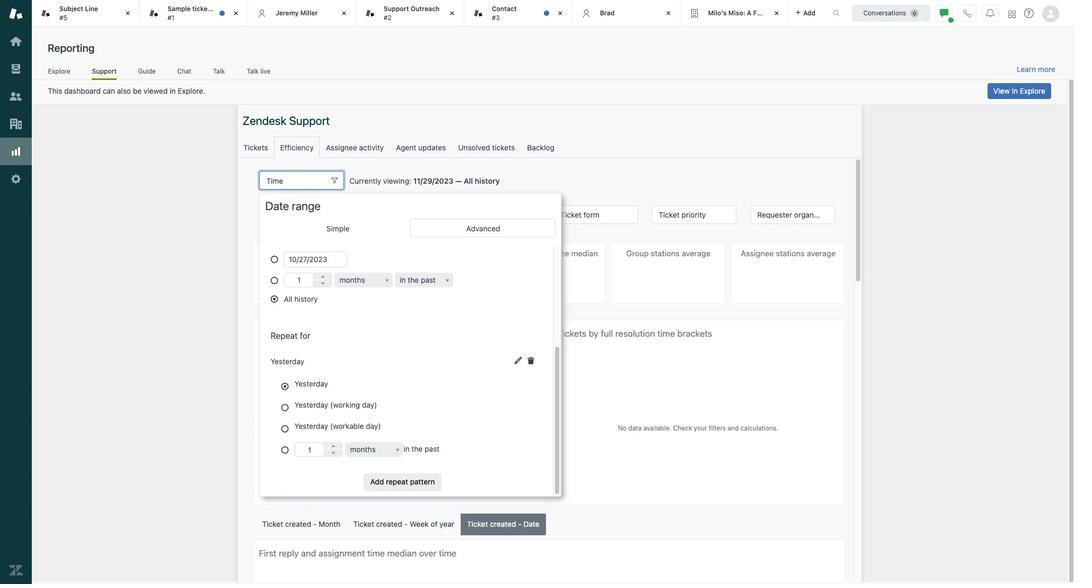 Task type: vqa. For each thing, say whether or not it's contained in the screenshot.
Button displays agent's chat status as Invisible. image
no



Task type: locate. For each thing, give the bounding box(es) containing it.
customers image
[[9, 90, 23, 103]]

close image right 'meet'
[[231, 8, 241, 19]]

button displays agent's chat status as online. image
[[940, 9, 949, 17]]

learn more link
[[1017, 65, 1056, 74]]

add
[[804, 9, 815, 17]]

1 horizontal spatial talk
[[247, 67, 259, 75]]

#1
[[168, 14, 174, 21]]

1 tab from the left
[[32, 0, 140, 27]]

1 close image from the left
[[339, 8, 349, 19]]

close image inside brad tab
[[663, 8, 674, 19]]

meet
[[214, 5, 230, 13]]

guide
[[138, 67, 156, 75]]

talk right chat on the top left of the page
[[213, 67, 225, 75]]

1 horizontal spatial support
[[384, 5, 409, 13]]

2 close image from the left
[[231, 8, 241, 19]]

close image right miller
[[339, 8, 349, 19]]

close image
[[339, 8, 349, 19], [555, 8, 566, 19], [663, 8, 674, 19]]

explore.
[[178, 86, 205, 95]]

1 close image from the left
[[122, 8, 133, 19]]

0 vertical spatial support
[[384, 5, 409, 13]]

2 talk from the left
[[247, 67, 259, 75]]

2 in from the left
[[1012, 86, 1018, 95]]

zendesk image
[[9, 564, 23, 578]]

support outreach #2
[[384, 5, 440, 21]]

support inside support outreach #2
[[384, 5, 409, 13]]

explore
[[48, 67, 70, 75], [1020, 86, 1046, 95]]

#3
[[492, 14, 500, 21]]

in
[[170, 86, 176, 95], [1012, 86, 1018, 95]]

close image for jeremy miller
[[339, 8, 349, 19]]

close image inside jeremy miller tab
[[339, 8, 349, 19]]

reporting image
[[9, 145, 23, 159]]

0 horizontal spatial explore
[[48, 67, 70, 75]]

viewed
[[144, 86, 168, 95]]

close image inside milo's miso: a foodlez subsidiary tab
[[771, 8, 782, 19]]

conversations
[[864, 9, 906, 17]]

0 horizontal spatial close image
[[339, 8, 349, 19]]

2 tab from the left
[[140, 0, 261, 27]]

close image right a
[[771, 8, 782, 19]]

get help image
[[1024, 8, 1034, 18]]

explore up this at left top
[[48, 67, 70, 75]]

tab containing sample ticket: meet the ticket
[[140, 0, 261, 27]]

1 horizontal spatial explore
[[1020, 86, 1046, 95]]

notifications image
[[986, 9, 995, 17]]

support up "#2"
[[384, 5, 409, 13]]

2 horizontal spatial close image
[[663, 8, 674, 19]]

main element
[[0, 0, 32, 585]]

2 close image from the left
[[555, 8, 566, 19]]

get started image
[[9, 34, 23, 48]]

milo's
[[708, 9, 727, 17]]

1 in from the left
[[170, 86, 176, 95]]

tab
[[32, 0, 140, 27], [140, 0, 261, 27], [356, 0, 464, 27], [464, 0, 572, 27]]

guide link
[[138, 67, 156, 78]]

#5
[[59, 14, 67, 21]]

3 close image from the left
[[447, 8, 457, 19]]

1 horizontal spatial close image
[[555, 8, 566, 19]]

talk
[[213, 67, 225, 75], [247, 67, 259, 75]]

talk left live
[[247, 67, 259, 75]]

close image right outreach
[[447, 8, 457, 19]]

be
[[133, 86, 142, 95]]

brad
[[600, 9, 615, 17]]

1 talk from the left
[[213, 67, 225, 75]]

explore down learn more link
[[1020, 86, 1046, 95]]

subsidiary
[[780, 9, 813, 17]]

in right viewed
[[170, 86, 176, 95]]

jeremy miller
[[276, 9, 318, 17]]

tabs tab list
[[32, 0, 822, 27]]

views image
[[9, 62, 23, 76]]

4 close image from the left
[[771, 8, 782, 19]]

talk live
[[247, 67, 271, 75]]

zendesk products image
[[1008, 10, 1016, 18]]

close image right line
[[122, 8, 133, 19]]

3 tab from the left
[[356, 0, 464, 27]]

0 horizontal spatial support
[[92, 67, 117, 75]]

close image for milo's miso: a foodlez subsidiary tab
[[771, 8, 782, 19]]

0 vertical spatial explore
[[48, 67, 70, 75]]

3 close image from the left
[[663, 8, 674, 19]]

close image left brad at the right
[[555, 8, 566, 19]]

dashboard
[[64, 86, 101, 95]]

milo's miso: a foodlez subsidiary tab
[[681, 0, 813, 27]]

tab containing contact
[[464, 0, 572, 27]]

miso:
[[729, 9, 745, 17]]

tab containing support outreach
[[356, 0, 464, 27]]

1 vertical spatial support
[[92, 67, 117, 75]]

4 tab from the left
[[464, 0, 572, 27]]

explore inside button
[[1020, 86, 1046, 95]]

1 horizontal spatial in
[[1012, 86, 1018, 95]]

0 horizontal spatial talk
[[213, 67, 225, 75]]

0 horizontal spatial in
[[170, 86, 176, 95]]

close image left milo's
[[663, 8, 674, 19]]

can
[[103, 86, 115, 95]]

chat link
[[177, 67, 192, 78]]

sample ticket: meet the ticket #1
[[168, 5, 261, 21]]

in right view at the top
[[1012, 86, 1018, 95]]

line
[[85, 5, 98, 13]]

add button
[[789, 0, 822, 26]]

in inside button
[[1012, 86, 1018, 95]]

learn more
[[1017, 65, 1056, 74]]

support up can
[[92, 67, 117, 75]]

learn
[[1017, 65, 1036, 74]]

also
[[117, 86, 131, 95]]

close image
[[122, 8, 133, 19], [231, 8, 241, 19], [447, 8, 457, 19], [771, 8, 782, 19]]

support
[[384, 5, 409, 13], [92, 67, 117, 75]]

1 vertical spatial explore
[[1020, 86, 1046, 95]]

milo's miso: a foodlez subsidiary
[[708, 9, 813, 17]]

view
[[994, 86, 1010, 95]]



Task type: describe. For each thing, give the bounding box(es) containing it.
view in explore
[[994, 86, 1046, 95]]

miller
[[300, 9, 318, 17]]

a
[[747, 9, 752, 17]]

outreach
[[411, 5, 440, 13]]

foodlez
[[753, 9, 778, 17]]

support for support
[[92, 67, 117, 75]]

contact #3
[[492, 5, 517, 21]]

close image for tab containing subject line
[[122, 8, 133, 19]]

ticket
[[243, 5, 261, 13]]

conversations button
[[852, 5, 931, 21]]

talk for talk live
[[247, 67, 259, 75]]

the
[[231, 5, 241, 13]]

talk live link
[[246, 67, 271, 78]]

more
[[1038, 65, 1056, 74]]

talk link
[[213, 67, 225, 78]]

close image for tab containing support outreach
[[447, 8, 457, 19]]

view in explore button
[[988, 83, 1051, 99]]

contact
[[492, 5, 517, 13]]

admin image
[[9, 172, 23, 186]]

subject line #5
[[59, 5, 98, 21]]

this
[[48, 86, 62, 95]]

support link
[[92, 67, 117, 80]]

organizations image
[[9, 117, 23, 131]]

#2
[[384, 14, 392, 21]]

explore link
[[48, 67, 71, 78]]

jeremy
[[276, 9, 299, 17]]

subject
[[59, 5, 83, 13]]

jeremy miller tab
[[248, 0, 356, 27]]

zendesk support image
[[9, 7, 23, 21]]

sample
[[168, 5, 191, 13]]

live
[[260, 67, 271, 75]]

ticket:
[[192, 5, 212, 13]]

this dashboard can also be viewed in explore.
[[48, 86, 205, 95]]

chat
[[177, 67, 191, 75]]

reporting
[[48, 42, 95, 54]]

talk for talk
[[213, 67, 225, 75]]

support for support outreach #2
[[384, 5, 409, 13]]

close image for brad
[[663, 8, 674, 19]]

tab containing subject line
[[32, 0, 140, 27]]

brad tab
[[572, 0, 681, 27]]



